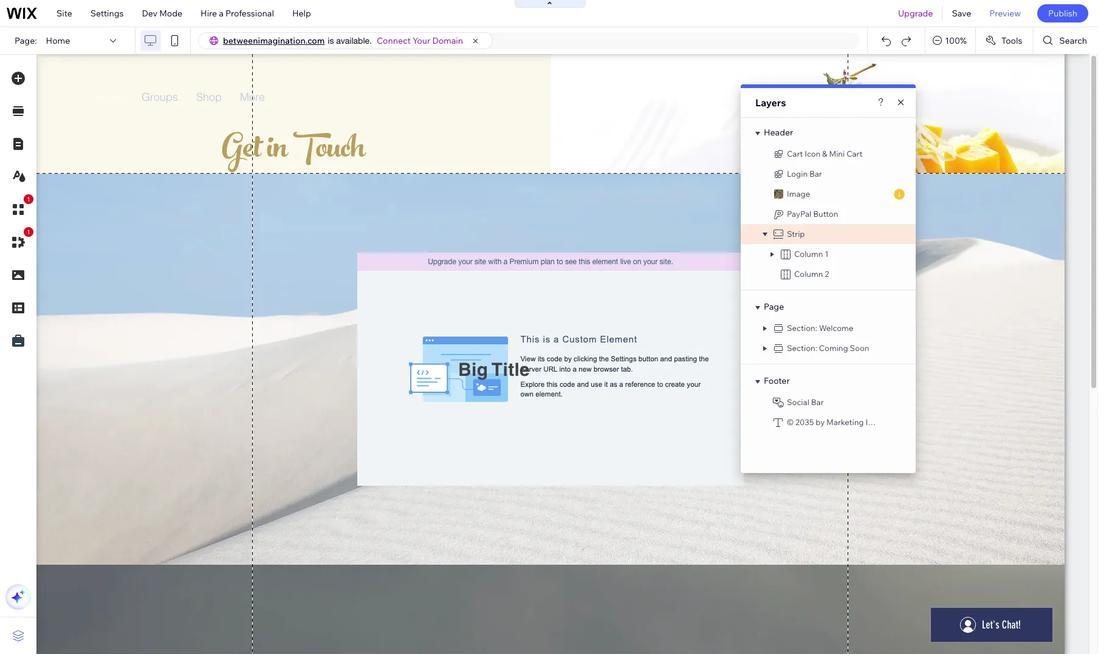Task type: locate. For each thing, give the bounding box(es) containing it.
column
[[795, 249, 824, 259], [795, 269, 824, 279]]

publish button
[[1038, 4, 1089, 22]]

welcome
[[819, 323, 854, 333]]

100% button
[[926, 27, 976, 54]]

2
[[825, 269, 830, 279]]

0 horizontal spatial cart
[[787, 149, 803, 159]]

header
[[764, 127, 794, 138]]

coming
[[819, 344, 849, 353]]

professional
[[226, 8, 274, 19]]

1 column from the top
[[795, 249, 824, 259]]

bar right login
[[810, 169, 822, 179]]

social
[[787, 398, 810, 407]]

1 vertical spatial column
[[795, 269, 824, 279]]

strip
[[787, 229, 805, 239]]

cart
[[787, 149, 803, 159], [847, 149, 863, 159]]

1 for 2nd 1 button from the bottom of the page
[[27, 196, 30, 203]]

1
[[27, 196, 30, 203], [27, 229, 30, 236], [825, 249, 829, 259]]

dev
[[142, 8, 157, 19]]

0 vertical spatial 1 button
[[5, 195, 33, 223]]

1 horizontal spatial cart
[[847, 149, 863, 159]]

0 vertical spatial section:
[[787, 323, 818, 333]]

bar for social bar
[[812, 398, 824, 407]]

2 section: from the top
[[787, 344, 818, 353]]

preview
[[990, 8, 1021, 19]]

2 vertical spatial 1
[[825, 249, 829, 259]]

cart left icon
[[787, 149, 803, 159]]

1 1 button from the top
[[5, 195, 33, 223]]

bar right social
[[812, 398, 824, 407]]

section:
[[787, 323, 818, 333], [787, 344, 818, 353]]

is available. connect your domain
[[328, 35, 463, 46]]

mode
[[159, 8, 182, 19]]

your
[[413, 35, 431, 46]]

section: up section: coming soon
[[787, 323, 818, 333]]

0 vertical spatial column
[[795, 249, 824, 259]]

bar
[[810, 169, 822, 179], [812, 398, 824, 407]]

1 cart from the left
[[787, 149, 803, 159]]

1 section: from the top
[[787, 323, 818, 333]]

2 column from the top
[[795, 269, 824, 279]]

column for column 1
[[795, 249, 824, 259]]

1 vertical spatial 1 button
[[5, 227, 33, 255]]

0 vertical spatial 1
[[27, 196, 30, 203]]

1 button
[[5, 195, 33, 223], [5, 227, 33, 255]]

0 vertical spatial bar
[[810, 169, 822, 179]]

column for column 2
[[795, 269, 824, 279]]

2 1 button from the top
[[5, 227, 33, 255]]

button
[[814, 209, 839, 219]]

bar for login bar
[[810, 169, 822, 179]]

cart right mini
[[847, 149, 863, 159]]

tools button
[[976, 27, 1034, 54]]

100%
[[946, 35, 967, 46]]

mini
[[830, 149, 845, 159]]

settings
[[90, 8, 124, 19]]

column left 2
[[795, 269, 824, 279]]

1 vertical spatial 1
[[27, 229, 30, 236]]

section: for section: welcome
[[787, 323, 818, 333]]

column up column 2
[[795, 249, 824, 259]]

1 vertical spatial bar
[[812, 398, 824, 407]]

section: welcome
[[787, 323, 854, 333]]

2035
[[796, 418, 814, 427]]

preview button
[[981, 0, 1031, 27]]

help
[[292, 8, 311, 19]]

search
[[1060, 35, 1088, 46]]

1 vertical spatial section:
[[787, 344, 818, 353]]

footer
[[764, 376, 790, 387]]

section: down section: welcome
[[787, 344, 818, 353]]



Task type: vqa. For each thing, say whether or not it's contained in the screenshot.
Learn More in the left top of the page
no



Task type: describe. For each thing, give the bounding box(es) containing it.
hire a professional
[[201, 8, 274, 19]]

©
[[787, 418, 794, 427]]

column 1
[[795, 249, 829, 259]]

paypal button
[[787, 209, 839, 219]]

layers
[[756, 97, 786, 109]]

search button
[[1034, 27, 1099, 54]]

site
[[57, 8, 72, 19]]

save
[[952, 8, 972, 19]]

2 cart from the left
[[847, 149, 863, 159]]

soon
[[850, 344, 870, 353]]

publish
[[1049, 8, 1078, 19]]

column 2
[[795, 269, 830, 279]]

in...
[[866, 418, 879, 427]]

cart icon & mini cart
[[787, 149, 863, 159]]

image
[[787, 189, 811, 199]]

domain
[[433, 35, 463, 46]]

marketing
[[827, 418, 864, 427]]

is
[[328, 36, 334, 46]]

icon
[[805, 149, 821, 159]]

home
[[46, 35, 70, 46]]

by
[[816, 418, 825, 427]]

betweenimagination.com
[[223, 35, 325, 46]]

save button
[[943, 0, 981, 27]]

social bar
[[787, 398, 824, 407]]

hire
[[201, 8, 217, 19]]

available.
[[336, 36, 372, 46]]

upgrade
[[899, 8, 934, 19]]

section: coming soon
[[787, 344, 870, 353]]

paypal
[[787, 209, 812, 219]]

a
[[219, 8, 224, 19]]

&
[[823, 149, 828, 159]]

tools
[[1002, 35, 1023, 46]]

page
[[764, 302, 784, 313]]

login bar
[[787, 169, 822, 179]]

1 for 2nd 1 button from the top
[[27, 229, 30, 236]]

login
[[787, 169, 808, 179]]

dev mode
[[142, 8, 182, 19]]

connect
[[377, 35, 411, 46]]

© 2035 by marketing in...
[[787, 418, 879, 427]]

section: for section: coming soon
[[787, 344, 818, 353]]



